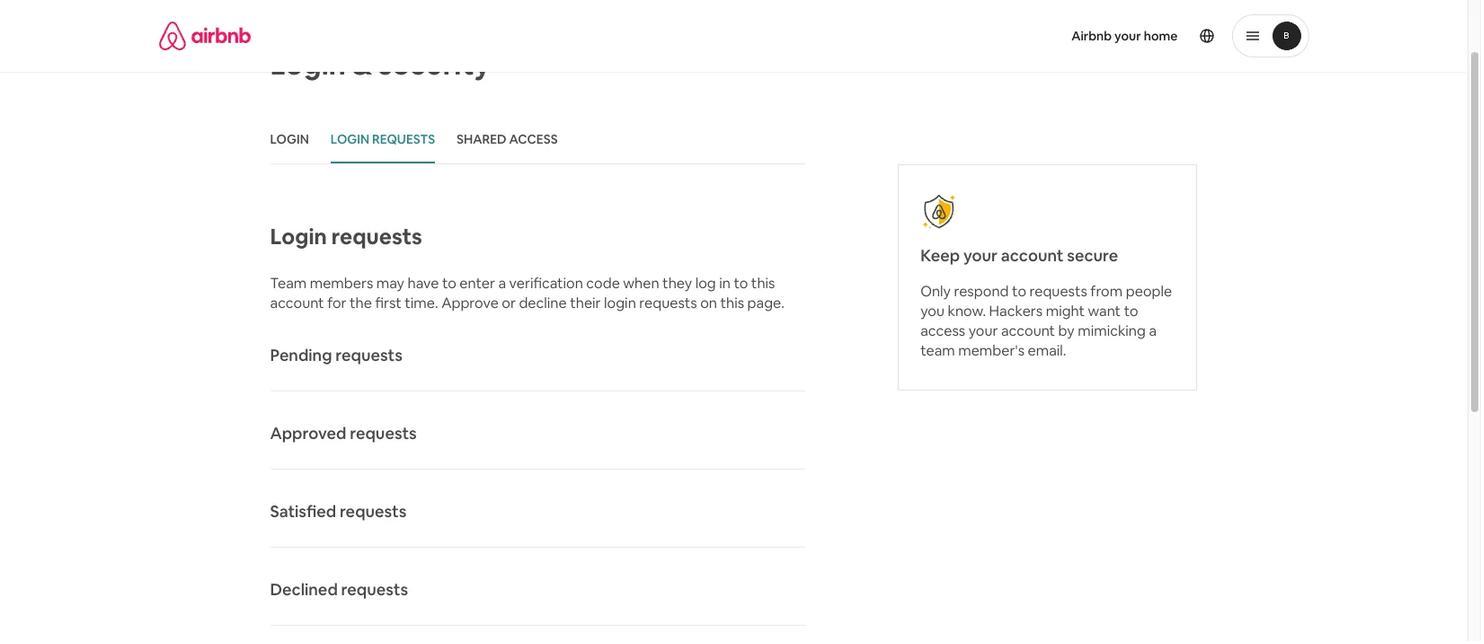 Task type: locate. For each thing, give the bounding box(es) containing it.
shared access button
[[457, 117, 558, 164]]

email.
[[1028, 342, 1067, 361]]

0 vertical spatial a
[[499, 274, 506, 293]]

1 login from the left
[[270, 131, 309, 147]]

a
[[499, 274, 506, 293], [1149, 322, 1157, 341]]

0 vertical spatial your
[[1115, 28, 1142, 44]]

respond
[[954, 282, 1009, 301]]

a down people
[[1149, 322, 1157, 341]]

code
[[587, 274, 620, 293]]

login requests
[[270, 223, 422, 251]]

login & security
[[270, 46, 490, 83]]

team
[[921, 342, 956, 361]]

your up member's
[[969, 322, 998, 341]]

2 login from the top
[[270, 223, 327, 251]]

login
[[604, 294, 636, 313]]

account inside team members may have to enter a verification code when they log in to this account for the first time. approve or decline their login requests on this page.
[[270, 294, 324, 313]]

your up 'respond'
[[964, 245, 998, 266]]

0 vertical spatial this
[[752, 274, 775, 293]]

to
[[442, 274, 457, 293], [734, 274, 748, 293], [1012, 282, 1027, 301], [1124, 302, 1139, 321]]

home
[[1144, 28, 1178, 44]]

verification
[[509, 274, 583, 293]]

your inside 'profile' element
[[1115, 28, 1142, 44]]

account
[[1002, 245, 1064, 266], [270, 294, 324, 313], [1002, 322, 1056, 341]]

a inside the only respond to requests from people you know. hackers might want to access your account by mimicking a team member's email.
[[1149, 322, 1157, 341]]

1 vertical spatial a
[[1149, 322, 1157, 341]]

airbnb your home link
[[1061, 17, 1189, 55]]

login up team
[[270, 223, 327, 251]]

have
[[408, 274, 439, 293]]

requests for declined requests
[[341, 580, 408, 601]]

shared
[[457, 131, 507, 147]]

on
[[701, 294, 717, 313]]

login for login requests
[[270, 223, 327, 251]]

requests
[[372, 131, 435, 147]]

you
[[921, 302, 945, 321]]

pending
[[270, 345, 332, 366]]

team members may have to enter a verification code when they log in to this account for the first time. approve or decline their login requests on this page.
[[270, 274, 785, 313]]

might
[[1046, 302, 1085, 321]]

account up hackers
[[1002, 245, 1064, 266]]

account down team
[[270, 294, 324, 313]]

your left home
[[1115, 28, 1142, 44]]

requests right approved
[[350, 424, 417, 444]]

1 vertical spatial this
[[721, 294, 745, 313]]

requests right satisfied
[[340, 502, 407, 522]]

profile element
[[756, 0, 1310, 72]]

requests up may
[[332, 223, 422, 251]]

account down hackers
[[1002, 322, 1056, 341]]

0 vertical spatial login
[[270, 46, 346, 83]]

0 horizontal spatial login
[[270, 131, 309, 147]]

this up page.
[[752, 274, 775, 293]]

login left the & at the top left of the page
[[270, 46, 346, 83]]

this
[[752, 274, 775, 293], [721, 294, 745, 313]]

know.
[[948, 302, 986, 321]]

1 horizontal spatial a
[[1149, 322, 1157, 341]]

requests down they
[[640, 294, 697, 313]]

team
[[270, 274, 307, 293]]

keep
[[921, 245, 960, 266]]

mimicking
[[1078, 322, 1146, 341]]

login requests button
[[331, 117, 435, 164]]

declined requests
[[270, 580, 408, 601]]

requests for approved requests
[[350, 424, 417, 444]]

approved
[[270, 424, 347, 444]]

tab list
[[270, 117, 805, 165]]

requests right declined
[[341, 580, 408, 601]]

1 horizontal spatial this
[[752, 274, 775, 293]]

approved requests
[[270, 424, 417, 444]]

1 vertical spatial login
[[270, 223, 327, 251]]

your for keep
[[964, 245, 998, 266]]

access
[[921, 322, 966, 341]]

members
[[310, 274, 373, 293]]

login inside button
[[331, 131, 370, 147]]

shared access
[[457, 131, 558, 147]]

a up or
[[499, 274, 506, 293]]

0 horizontal spatial this
[[721, 294, 745, 313]]

to up hackers
[[1012, 282, 1027, 301]]

1 vertical spatial your
[[964, 245, 998, 266]]

secure
[[1068, 245, 1119, 266]]

1 vertical spatial account
[[270, 294, 324, 313]]

1 horizontal spatial login
[[331, 131, 370, 147]]

only
[[921, 282, 951, 301]]

requests
[[332, 223, 422, 251], [1030, 282, 1088, 301], [640, 294, 697, 313], [336, 345, 403, 366], [350, 424, 417, 444], [340, 502, 407, 522], [341, 580, 408, 601]]

to right the in
[[734, 274, 748, 293]]

2 vertical spatial account
[[1002, 322, 1056, 341]]

approve
[[442, 294, 499, 313]]

requests up the might
[[1030, 282, 1088, 301]]

&
[[352, 46, 372, 83]]

login
[[270, 46, 346, 83], [270, 223, 327, 251]]

2 login from the left
[[331, 131, 370, 147]]

time.
[[405, 294, 438, 313]]

login
[[270, 131, 309, 147], [331, 131, 370, 147]]

airbnb
[[1072, 28, 1112, 44]]

0 horizontal spatial a
[[499, 274, 506, 293]]

requests down the
[[336, 345, 403, 366]]

login for login requests
[[331, 131, 370, 147]]

2 vertical spatial your
[[969, 322, 998, 341]]

requests inside the only respond to requests from people you know. hackers might want to access your account by mimicking a team member's email.
[[1030, 282, 1088, 301]]

requests inside team members may have to enter a verification code when they log in to this account for the first time. approve or decline their login requests on this page.
[[640, 294, 697, 313]]

0 vertical spatial account
[[1002, 245, 1064, 266]]

this down the in
[[721, 294, 745, 313]]

1 login from the top
[[270, 46, 346, 83]]

page.
[[748, 294, 785, 313]]

your
[[1115, 28, 1142, 44], [964, 245, 998, 266], [969, 322, 998, 341]]



Task type: describe. For each thing, give the bounding box(es) containing it.
login for login
[[270, 131, 309, 147]]

to down people
[[1124, 302, 1139, 321]]

login button
[[270, 117, 309, 164]]

your for airbnb
[[1115, 28, 1142, 44]]

enter
[[460, 274, 495, 293]]

airbnb your home
[[1072, 28, 1178, 44]]

from
[[1091, 282, 1123, 301]]

their
[[570, 294, 601, 313]]

log
[[696, 274, 716, 293]]

by
[[1059, 322, 1075, 341]]

requests for satisfied requests
[[340, 502, 407, 522]]

your inside the only respond to requests from people you know. hackers might want to access your account by mimicking a team member's email.
[[969, 322, 998, 341]]

login for login & security
[[270, 46, 346, 83]]

pending requests
[[270, 345, 403, 366]]

satisfied
[[270, 502, 336, 522]]

access
[[509, 131, 558, 147]]

login requests
[[331, 131, 435, 147]]

want
[[1088, 302, 1121, 321]]

member's
[[959, 342, 1025, 361]]

in
[[719, 274, 731, 293]]

requests for pending requests
[[336, 345, 403, 366]]

only respond to requests from people you know. hackers might want to access your account by mimicking a team member's email.
[[921, 282, 1173, 361]]

a inside team members may have to enter a verification code when they log in to this account for the first time. approve or decline their login requests on this page.
[[499, 274, 506, 293]]

for
[[327, 294, 347, 313]]

first
[[375, 294, 402, 313]]

hackers
[[990, 302, 1043, 321]]

they
[[663, 274, 692, 293]]

tab list containing login
[[270, 117, 805, 165]]

people
[[1126, 282, 1173, 301]]

declined
[[270, 580, 338, 601]]

to right have
[[442, 274, 457, 293]]

security
[[378, 46, 490, 83]]

the
[[350, 294, 372, 313]]

requests for login requests
[[332, 223, 422, 251]]

may
[[377, 274, 405, 293]]

decline
[[519, 294, 567, 313]]

keep your account secure
[[921, 245, 1119, 266]]

when
[[623, 274, 660, 293]]

account inside the only respond to requests from people you know. hackers might want to access your account by mimicking a team member's email.
[[1002, 322, 1056, 341]]

or
[[502, 294, 516, 313]]

satisfied requests
[[270, 502, 407, 522]]



Task type: vqa. For each thing, say whether or not it's contained in the screenshot.
LOGIN in "button"
yes



